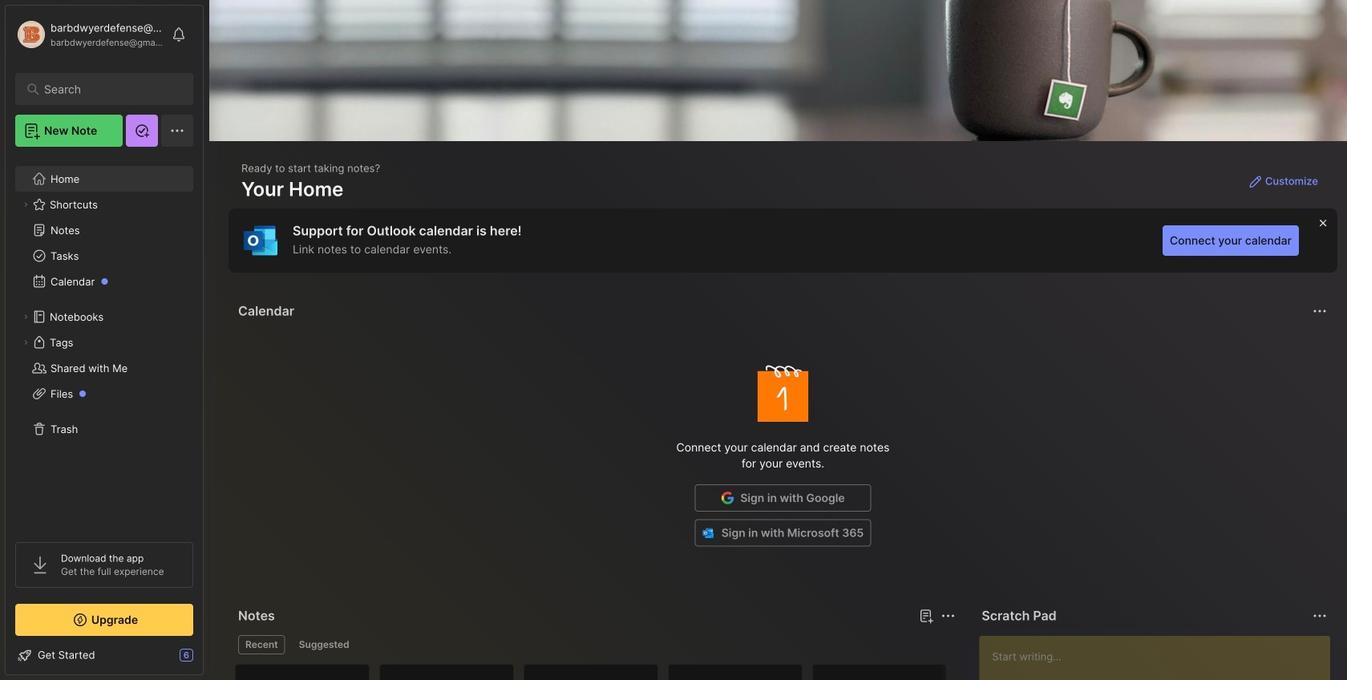 Task type: describe. For each thing, give the bounding box(es) containing it.
expand notebooks image
[[21, 312, 30, 322]]

Start writing… text field
[[992, 636, 1330, 680]]

Search text field
[[44, 82, 172, 97]]

click to collapse image
[[203, 651, 215, 670]]

main element
[[0, 0, 209, 680]]

1 tab from the left
[[238, 635, 285, 655]]

1 vertical spatial more actions field
[[937, 605, 960, 627]]

expand tags image
[[21, 338, 30, 347]]



Task type: vqa. For each thing, say whether or not it's contained in the screenshot.
tree inside the the Main element
yes



Task type: locate. For each thing, give the bounding box(es) containing it.
1 horizontal spatial more actions field
[[1309, 300, 1332, 322]]

none search field inside main element
[[44, 79, 172, 99]]

0 horizontal spatial tab
[[238, 635, 285, 655]]

Help and Learning task checklist field
[[6, 643, 203, 668]]

More actions field
[[1309, 300, 1332, 322], [937, 605, 960, 627]]

Account field
[[15, 18, 164, 51]]

tree inside main element
[[6, 156, 203, 528]]

None search field
[[44, 79, 172, 99]]

tab
[[238, 635, 285, 655], [292, 635, 357, 655]]

0 horizontal spatial more actions field
[[937, 605, 960, 627]]

1 horizontal spatial tab
[[292, 635, 357, 655]]

2 tab from the left
[[292, 635, 357, 655]]

tab list
[[238, 635, 953, 655]]

row group
[[235, 664, 957, 680]]

0 vertical spatial more actions field
[[1309, 300, 1332, 322]]

more actions image
[[939, 606, 958, 626]]

tree
[[6, 156, 203, 528]]



